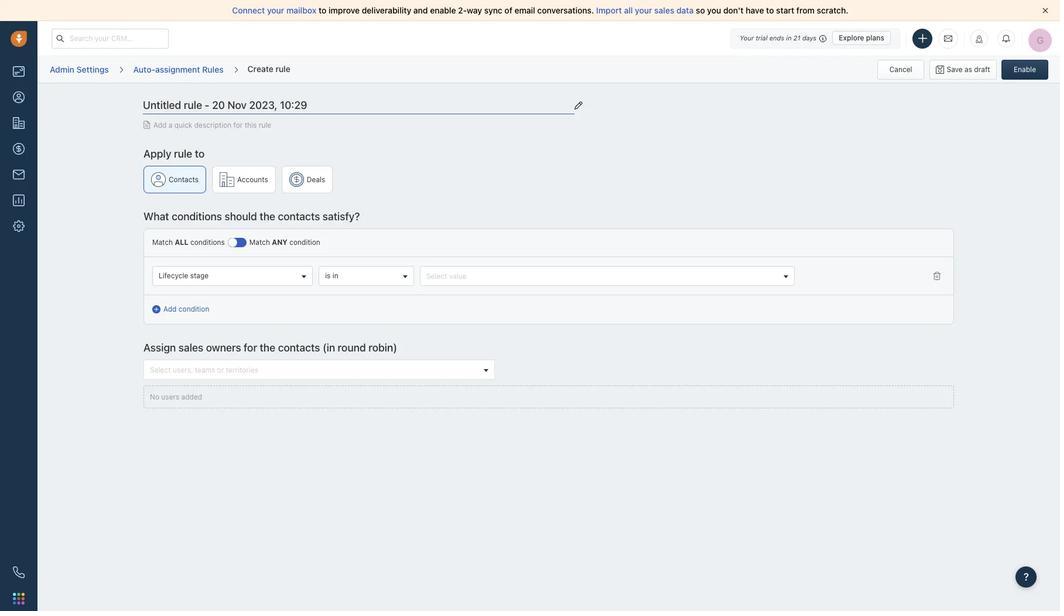 Task type: describe. For each thing, give the bounding box(es) containing it.
users
[[161, 392, 179, 401]]

create
[[248, 64, 274, 74]]

settings
[[77, 64, 109, 74]]

so
[[696, 5, 705, 15]]

connect your mailbox to improve deliverability and enable 2-way sync of email conversations. import all your sales data so you don't have to start from scratch.
[[232, 5, 849, 15]]

2-
[[458, 5, 467, 15]]

1 horizontal spatial to
[[319, 5, 327, 15]]

2 the from the top
[[260, 342, 276, 354]]

no
[[150, 392, 159, 401]]

draft
[[975, 65, 991, 74]]

email
[[515, 5, 536, 15]]

added
[[181, 392, 202, 401]]

quick
[[175, 121, 192, 130]]

admin
[[50, 64, 74, 74]]

send email image
[[945, 33, 953, 43]]

way
[[467, 5, 482, 15]]

0 horizontal spatial condition
[[179, 305, 209, 313]]

Select users, teams or territories search field
[[147, 364, 480, 376]]

0 vertical spatial conditions
[[172, 210, 222, 223]]

deals link
[[282, 166, 333, 193]]

add condition link
[[152, 304, 209, 314]]

2 horizontal spatial to
[[767, 5, 774, 15]]

deals
[[307, 175, 325, 184]]

enable button
[[1002, 59, 1049, 79]]

round
[[338, 342, 366, 354]]

cancel
[[890, 65, 913, 74]]

description
[[194, 121, 232, 130]]

explore plans
[[839, 33, 885, 42]]

rule for apply rule to
[[174, 148, 192, 160]]

auto-assignment rules
[[133, 64, 224, 74]]

is in
[[325, 271, 339, 280]]

days
[[803, 34, 817, 42]]

1 horizontal spatial for
[[244, 342, 257, 354]]

should
[[225, 210, 257, 223]]

match any condition
[[250, 238, 320, 247]]

save
[[947, 65, 963, 74]]

auto-
[[133, 64, 155, 74]]

start
[[777, 5, 795, 15]]

explore plans link
[[833, 31, 891, 45]]

improve
[[329, 5, 360, 15]]

Select value search field
[[424, 270, 780, 282]]

lifecycle
[[159, 271, 188, 280]]

mailbox
[[287, 5, 317, 15]]

conversations.
[[538, 5, 594, 15]]

no users added
[[150, 392, 202, 401]]

you
[[708, 5, 722, 15]]

match for match all conditions
[[152, 238, 173, 247]]

contacts
[[169, 175, 199, 184]]

of
[[505, 5, 513, 15]]

assignment
[[155, 64, 200, 74]]

stage
[[190, 271, 209, 280]]

(in
[[323, 342, 335, 354]]

don't
[[724, 5, 744, 15]]

close image
[[1043, 8, 1049, 13]]

plans
[[867, 33, 885, 42]]

explore
[[839, 33, 865, 42]]

rules
[[202, 64, 224, 74]]

lifecycle stage
[[159, 271, 209, 280]]

1 vertical spatial conditions
[[190, 238, 225, 247]]

rule for create rule
[[276, 64, 291, 74]]

your
[[740, 34, 754, 42]]

add a quick description for this rule
[[154, 121, 271, 130]]

freshworks switcher image
[[13, 593, 25, 605]]

robin)
[[369, 342, 397, 354]]

1 horizontal spatial in
[[787, 34, 792, 42]]

phone image
[[13, 567, 25, 578]]



Task type: vqa. For each thing, say whether or not it's contained in the screenshot.
the bottom 'Topics'
no



Task type: locate. For each thing, give the bounding box(es) containing it.
to right mailbox
[[319, 5, 327, 15]]

for left this
[[234, 121, 243, 130]]

1 horizontal spatial sales
[[655, 5, 675, 15]]

0 vertical spatial rule
[[276, 64, 291, 74]]

connect your mailbox link
[[232, 5, 319, 15]]

to left start
[[767, 5, 774, 15]]

what conditions should the contacts satisfy?
[[144, 210, 360, 223]]

0 vertical spatial for
[[234, 121, 243, 130]]

0 vertical spatial sales
[[655, 5, 675, 15]]

connect
[[232, 5, 265, 15]]

the
[[260, 210, 275, 223], [260, 342, 276, 354]]

auto-assignment rules link
[[133, 60, 224, 79]]

enable
[[430, 5, 456, 15]]

contacts up select users, teams or territories search field
[[278, 342, 320, 354]]

import all your sales data link
[[597, 5, 696, 15]]

admin settings link
[[49, 60, 109, 79]]

all
[[175, 238, 188, 247]]

is
[[325, 271, 331, 280]]

1 vertical spatial contacts
[[278, 342, 320, 354]]

your trial ends in 21 days
[[740, 34, 817, 42]]

apply rule to
[[144, 148, 205, 160]]

to up contacts
[[195, 148, 205, 160]]

conditions right the all
[[190, 238, 225, 247]]

1 vertical spatial the
[[260, 342, 276, 354]]

a
[[169, 121, 173, 130]]

0 vertical spatial condition
[[290, 238, 320, 247]]

assign sales owners for the contacts (in round robin)
[[144, 342, 397, 354]]

21
[[794, 34, 801, 42]]

your left mailbox
[[267, 5, 284, 15]]

0 horizontal spatial for
[[234, 121, 243, 130]]

all
[[624, 5, 633, 15]]

admin settings
[[50, 64, 109, 74]]

lifecycle stage button
[[152, 266, 313, 286]]

1 horizontal spatial condition
[[290, 238, 320, 247]]

1 vertical spatial condition
[[179, 305, 209, 313]]

apply
[[144, 148, 171, 160]]

create rule
[[248, 64, 291, 74]]

0 vertical spatial contacts
[[278, 210, 320, 223]]

0 horizontal spatial rule
[[174, 148, 192, 160]]

save as draft
[[947, 65, 991, 74]]

0 vertical spatial add
[[154, 121, 167, 130]]

condition down stage
[[179, 305, 209, 313]]

add
[[154, 121, 167, 130], [164, 305, 177, 313]]

2 horizontal spatial rule
[[276, 64, 291, 74]]

save as draft button
[[930, 59, 997, 79]]

0 horizontal spatial your
[[267, 5, 284, 15]]

0 horizontal spatial to
[[195, 148, 205, 160]]

match
[[152, 238, 173, 247], [250, 238, 270, 247]]

1 vertical spatial add
[[164, 305, 177, 313]]

2 match from the left
[[250, 238, 270, 247]]

0 horizontal spatial sales
[[179, 342, 204, 354]]

deliverability
[[362, 5, 412, 15]]

1 vertical spatial for
[[244, 342, 257, 354]]

owners
[[206, 342, 241, 354]]

1 contacts from the top
[[278, 210, 320, 223]]

1 vertical spatial sales
[[179, 342, 204, 354]]

what
[[144, 210, 169, 223]]

the right should
[[260, 210, 275, 223]]

assign
[[144, 342, 176, 354]]

contacts
[[278, 210, 320, 223], [278, 342, 320, 354]]

import
[[597, 5, 622, 15]]

sync
[[485, 5, 503, 15]]

data
[[677, 5, 694, 15]]

as
[[965, 65, 973, 74]]

conditions up match all conditions
[[172, 210, 222, 223]]

match left any
[[250, 238, 270, 247]]

add for add condition
[[164, 305, 177, 313]]

condition right any
[[290, 238, 320, 247]]

conditions
[[172, 210, 222, 223], [190, 238, 225, 247]]

accounts
[[237, 175, 268, 184]]

match for match any condition
[[250, 238, 270, 247]]

your right all
[[635, 5, 653, 15]]

the right owners
[[260, 342, 276, 354]]

add condition
[[164, 305, 209, 313]]

this
[[245, 121, 257, 130]]

for
[[234, 121, 243, 130], [244, 342, 257, 354]]

0 vertical spatial the
[[260, 210, 275, 223]]

in left 21
[[787, 34, 792, 42]]

2 contacts from the top
[[278, 342, 320, 354]]

1 match from the left
[[152, 238, 173, 247]]

rule right this
[[259, 121, 271, 130]]

ends
[[770, 34, 785, 42]]

rule right create
[[276, 64, 291, 74]]

0 horizontal spatial match
[[152, 238, 173, 247]]

satisfy?
[[323, 210, 360, 223]]

2 vertical spatial rule
[[174, 148, 192, 160]]

Enter a name for this rule text field
[[143, 97, 575, 114]]

in
[[787, 34, 792, 42], [333, 271, 339, 280]]

1 your from the left
[[267, 5, 284, 15]]

trial
[[756, 34, 768, 42]]

in inside button
[[333, 271, 339, 280]]

contacts up match any condition
[[278, 210, 320, 223]]

any
[[272, 238, 288, 247]]

for right owners
[[244, 342, 257, 354]]

1 horizontal spatial your
[[635, 5, 653, 15]]

from
[[797, 5, 815, 15]]

scratch.
[[817, 5, 849, 15]]

sales right the assign
[[179, 342, 204, 354]]

add down lifecycle
[[164, 305, 177, 313]]

add left a on the left top of page
[[154, 121, 167, 130]]

and
[[414, 5, 428, 15]]

add for add a quick description for this rule
[[154, 121, 167, 130]]

cancel button
[[878, 59, 925, 79]]

sales
[[655, 5, 675, 15], [179, 342, 204, 354]]

rule up contacts
[[174, 148, 192, 160]]

enable
[[1014, 65, 1037, 74]]

have
[[746, 5, 765, 15]]

2 your from the left
[[635, 5, 653, 15]]

1 vertical spatial rule
[[259, 121, 271, 130]]

is in button
[[319, 266, 414, 286]]

Search your CRM... text field
[[52, 28, 169, 48]]

sales left data
[[655, 5, 675, 15]]

in right "is"
[[333, 271, 339, 280]]

1 horizontal spatial rule
[[259, 121, 271, 130]]

match left the all
[[152, 238, 173, 247]]

0 vertical spatial in
[[787, 34, 792, 42]]

1 horizontal spatial match
[[250, 238, 270, 247]]

1 the from the top
[[260, 210, 275, 223]]

1 vertical spatial in
[[333, 271, 339, 280]]

what's new image
[[976, 35, 984, 43]]

to
[[319, 5, 327, 15], [767, 5, 774, 15], [195, 148, 205, 160]]

phone element
[[7, 561, 30, 584]]

match all conditions
[[152, 238, 225, 247]]

accounts link
[[212, 166, 276, 193]]

0 horizontal spatial in
[[333, 271, 339, 280]]

your
[[267, 5, 284, 15], [635, 5, 653, 15]]

rule
[[276, 64, 291, 74], [259, 121, 271, 130], [174, 148, 192, 160]]

contacts link
[[144, 166, 206, 193]]

condition
[[290, 238, 320, 247], [179, 305, 209, 313]]



